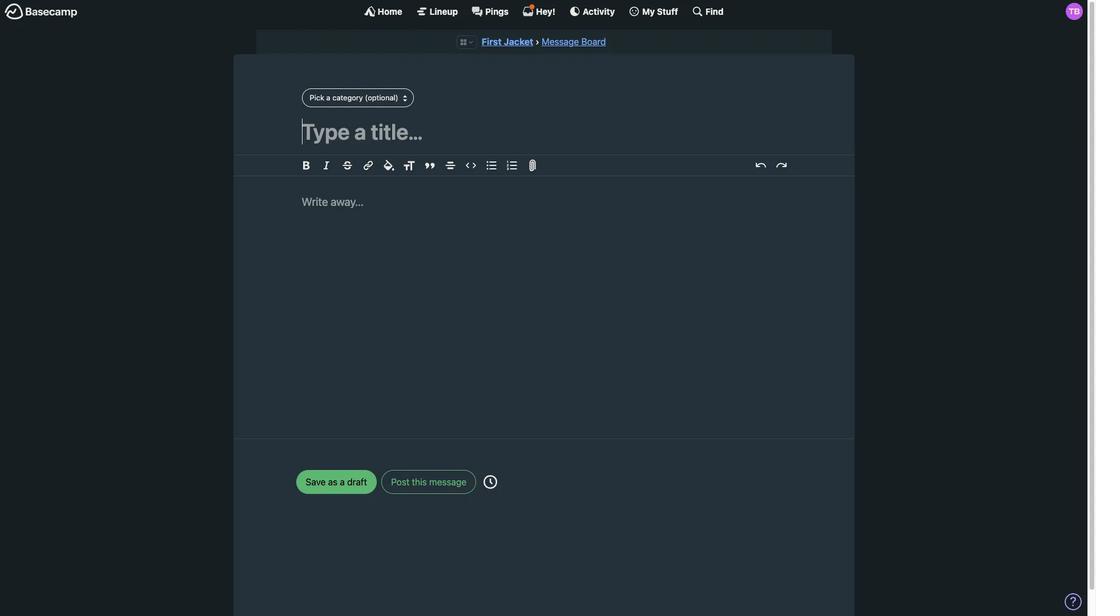Task type: describe. For each thing, give the bounding box(es) containing it.
my
[[642, 6, 655, 16]]

find button
[[692, 6, 724, 17]]

a inside pick a category (optional) button
[[326, 93, 330, 102]]

first jacket link
[[482, 37, 533, 47]]

activity link
[[569, 6, 615, 17]]

save as a draft button
[[296, 470, 377, 494]]

board
[[582, 37, 606, 47]]

draft
[[347, 477, 367, 487]]

activity
[[583, 6, 615, 16]]

first
[[482, 37, 502, 47]]

post this message
[[391, 477, 467, 487]]

my stuff button
[[629, 6, 678, 17]]

pick a category (optional) button
[[302, 89, 414, 107]]

home
[[378, 6, 402, 16]]

save as a draft
[[306, 477, 367, 487]]

pings
[[485, 6, 509, 16]]

this
[[412, 477, 427, 487]]

category
[[332, 93, 363, 102]]

schedule this to post later image
[[484, 475, 498, 489]]

hey!
[[536, 6, 555, 16]]

message board link
[[542, 37, 606, 47]]

›
[[536, 37, 539, 47]]



Task type: locate. For each thing, give the bounding box(es) containing it.
tyler black image
[[1066, 3, 1083, 20]]

lineup link
[[416, 6, 458, 17]]

message
[[429, 477, 467, 487]]

my stuff
[[642, 6, 678, 16]]

a right pick
[[326, 93, 330, 102]]

home link
[[364, 6, 402, 17]]

first jacket
[[482, 37, 533, 47]]

1 vertical spatial a
[[340, 477, 345, 487]]

a right as
[[340, 477, 345, 487]]

as
[[328, 477, 338, 487]]

0 vertical spatial a
[[326, 93, 330, 102]]

switch accounts image
[[5, 3, 78, 21]]

pick a category (optional)
[[310, 93, 398, 102]]

pick
[[310, 93, 324, 102]]

jacket
[[504, 37, 533, 47]]

post this message button
[[381, 470, 476, 494]]

find
[[706, 6, 724, 16]]

1 horizontal spatial a
[[340, 477, 345, 487]]

0 horizontal spatial a
[[326, 93, 330, 102]]

save
[[306, 477, 326, 487]]

main element
[[0, 0, 1088, 22]]

hey! button
[[522, 4, 555, 17]]

Type a title… text field
[[302, 119, 786, 144]]

(optional)
[[365, 93, 398, 102]]

› message board
[[536, 37, 606, 47]]

message
[[542, 37, 579, 47]]

a inside save as a draft button
[[340, 477, 345, 487]]

post
[[391, 477, 410, 487]]

lineup
[[430, 6, 458, 16]]

stuff
[[657, 6, 678, 16]]

pings button
[[472, 6, 509, 17]]

a
[[326, 93, 330, 102], [340, 477, 345, 487]]

Write away… text field
[[267, 177, 820, 425]]



Task type: vqa. For each thing, say whether or not it's contained in the screenshot.
the × link
no



